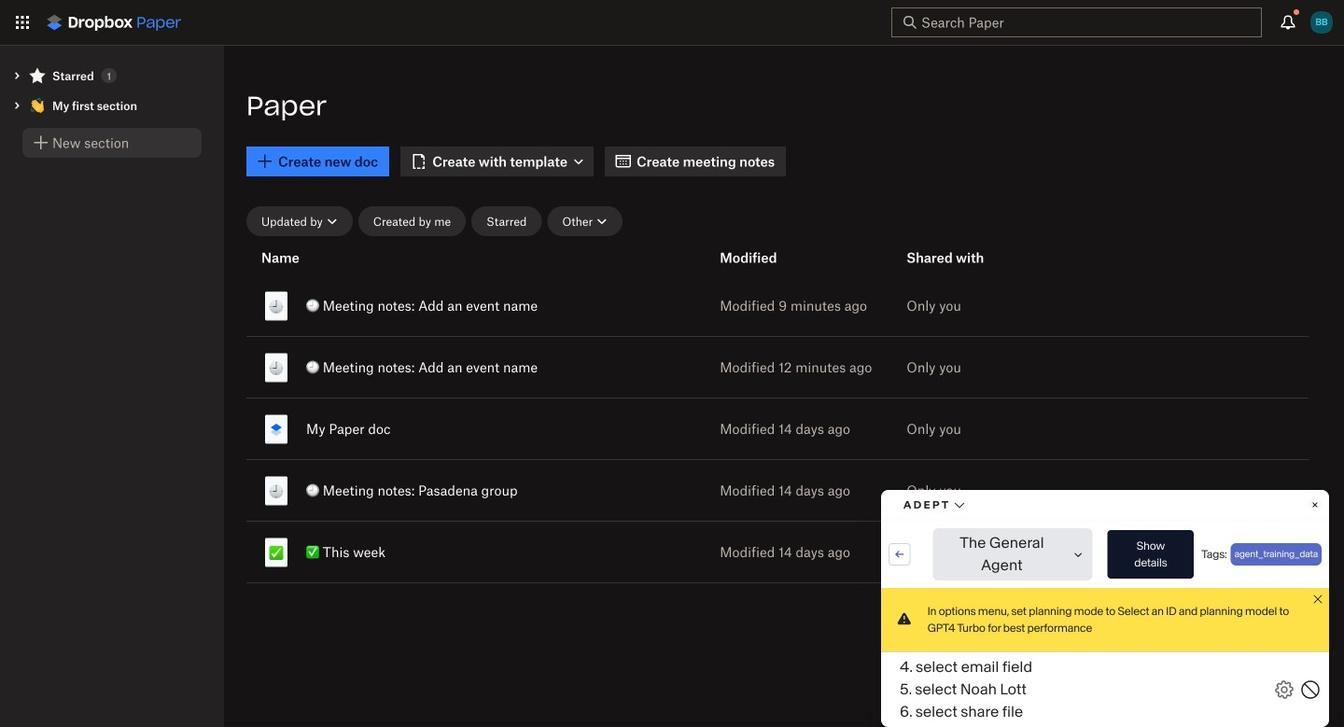 Task type: describe. For each thing, give the bounding box(es) containing it.
2 nine o'clock image from the top
[[269, 361, 284, 376]]

cell for fifth row from the bottom
[[247, 275, 612, 336]]

2 row from the top
[[247, 333, 1309, 402]]

cell for third row from the top of the 1st row group from the bottom of the page
[[247, 399, 612, 459]]

cell for 2nd row from the top of the 1st row group from the bottom of the page
[[247, 337, 612, 398]]

nine o'clock image
[[269, 484, 284, 499]]

cell for first row from the bottom
[[247, 522, 612, 583]]

0 horizontal spatial check mark button image
[[269, 546, 284, 561]]

4 row from the top
[[247, 457, 1309, 525]]

1 row group from the top
[[247, 240, 1291, 275]]



Task type: locate. For each thing, give the bounding box(es) containing it.
1 nine o'clock image from the top
[[269, 299, 284, 314]]

1 vertical spatial check mark button image
[[269, 546, 284, 561]]

cell
[[247, 275, 612, 336], [247, 337, 612, 398], [1079, 337, 1291, 398], [247, 399, 612, 459], [1079, 399, 1291, 459], [247, 460, 612, 521], [247, 522, 612, 583]]

menu
[[401, 180, 832, 590]]

clipboard image
[[728, 285, 751, 307]]

nine o'clock image
[[269, 299, 284, 314], [269, 361, 284, 376]]

0 vertical spatial nine o'clock image
[[269, 299, 284, 314]]

3 row from the top
[[247, 395, 1309, 463]]

1 vertical spatial nine o'clock image
[[269, 361, 284, 376]]

1 row from the top
[[247, 272, 1309, 340]]

table
[[247, 240, 1322, 705]]

5 row from the top
[[247, 518, 1309, 586]]

1 horizontal spatial check mark button image
[[463, 456, 486, 478]]

check mark button image
[[463, 456, 486, 478], [269, 546, 284, 561]]

row
[[247, 272, 1309, 340], [247, 333, 1309, 402], [247, 395, 1309, 463], [247, 457, 1309, 525], [247, 518, 1309, 586]]

waving hand image
[[30, 98, 45, 113]]

light bulb image
[[463, 285, 486, 307]]

0 vertical spatial check mark button image
[[463, 456, 486, 478]]

New section text field
[[52, 133, 191, 153]]

2 row group from the top
[[247, 272, 1309, 586]]

cell for 2nd row from the bottom
[[247, 460, 612, 521]]

row group
[[247, 240, 1291, 275], [247, 272, 1309, 586]]



Task type: vqa. For each thing, say whether or not it's contained in the screenshot.
Share a link instead
no



